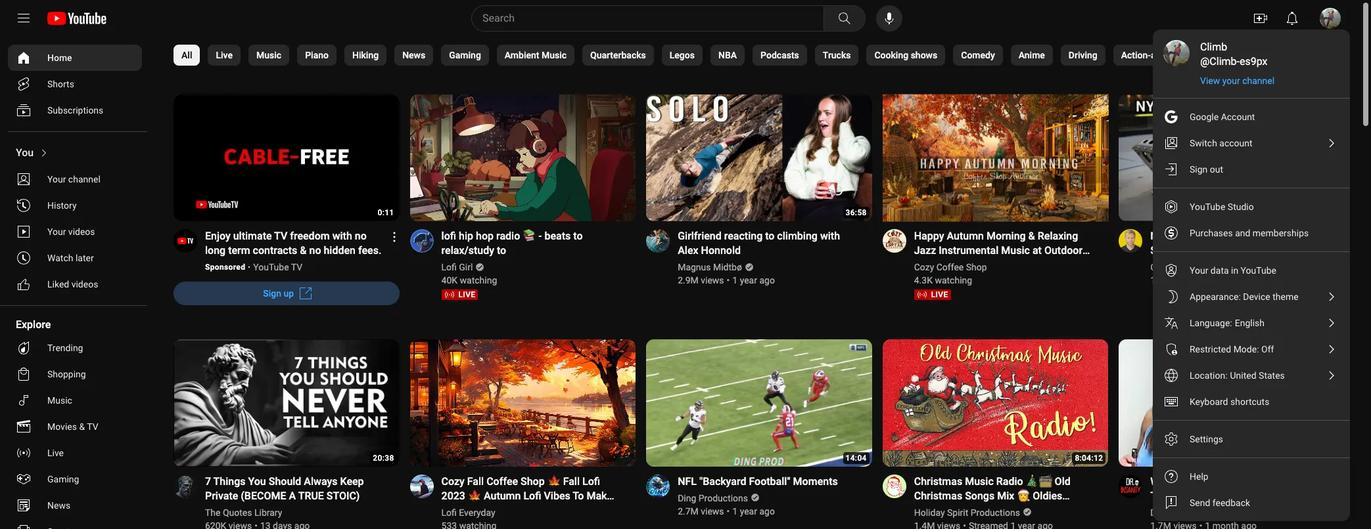 Task type: locate. For each thing, give the bounding box(es) containing it.
0 horizontal spatial sign
[[263, 289, 281, 299]]

1 for "backyard
[[733, 507, 738, 517]]

Sign up text field
[[263, 289, 294, 299]]

0 vertical spatial autumn
[[947, 230, 984, 243]]

purchases and memberships
[[1190, 228, 1309, 239]]

1 horizontal spatial cozy
[[914, 262, 934, 273]]

productions
[[699, 493, 748, 504], [971, 508, 1020, 518]]

movies & tv
[[47, 422, 98, 433]]

channel
[[1243, 76, 1275, 86], [68, 174, 100, 185]]

1 vertical spatial gaming
[[47, 475, 79, 485]]

🍁 up feel
[[468, 490, 481, 503]]

trucks
[[823, 50, 851, 60]]

(become
[[241, 490, 286, 503]]

live for lofi hip hop radio 📚 - beats to relax/study to
[[459, 291, 476, 300]]

ago for building
[[1234, 276, 1250, 286]]

shows
[[911, 50, 938, 60]]

1 vertical spatial videos
[[71, 279, 98, 290]]

0 horizontal spatial live
[[459, 291, 476, 300]]

restricted mode: off link
[[1153, 337, 1350, 363], [1153, 337, 1350, 363]]

1 horizontal spatial autumn
[[947, 230, 984, 243]]

0 vertical spatial 1
[[733, 276, 738, 286]]

enjoy ultimate tv freedom with no long term contracts & no hidden fees.
[[205, 230, 382, 257]]

private
[[205, 490, 238, 503]]

1 vertical spatial channel
[[68, 174, 100, 185]]

2 watching from the left
[[935, 276, 972, 286]]

0 horizontal spatial fall
[[467, 476, 484, 488]]

your for your data in youtube
[[1190, 266, 1209, 276]]

they're
[[1262, 476, 1296, 488]]

insanity
[[1162, 508, 1194, 518]]

coffee up warm
[[487, 476, 518, 488]]

0 vertical spatial you
[[16, 147, 34, 159]]

live down movies
[[47, 448, 64, 459]]

sign left up
[[263, 289, 281, 299]]

1 vertical spatial live
[[47, 448, 64, 459]]

to
[[573, 490, 584, 503]]

0 vertical spatial &
[[1029, 230, 1035, 243]]

1 vertical spatial cozy
[[442, 476, 465, 488]]

1 horizontal spatial sign
[[1190, 164, 1208, 175]]

14:04
[[846, 454, 867, 463]]

views for streets…
[[1174, 276, 1197, 286]]

channel up history
[[68, 174, 100, 185]]

cooking shows
[[875, 50, 938, 60]]

0 vertical spatial news
[[402, 50, 426, 60]]

2 with from the left
[[820, 230, 840, 243]]

0 horizontal spatial autumn
[[484, 490, 521, 503]]

tv down "ad - enjoy ultimate tv freedom with no long term contracts & no hidden fees. - 11 seconds - watch across your devices and start streaming the tv you love. - youtube tv - play video" element
[[291, 262, 303, 273]]

1.3m
[[1151, 276, 1172, 286]]

0 vertical spatial tv
[[274, 230, 288, 243]]

1 vertical spatial 1
[[733, 507, 738, 517]]

None search field
[[448, 5, 869, 32]]

your up history
[[47, 174, 66, 185]]

1 down ding productions link
[[733, 507, 738, 517]]

restricted
[[1190, 345, 1232, 355]]

1 vertical spatial news
[[47, 501, 70, 512]]

avatar image image
[[1320, 8, 1341, 29]]

2 vertical spatial christmas
[[914, 505, 963, 517]]

1 watching from the left
[[460, 276, 497, 286]]

1 year ago down nfl "backyard football" moments by ding productions 2,766,390 views 1 year ago 14 minutes, 4 seconds element
[[733, 507, 775, 517]]

nyc is building anti-homeless streets… link
[[1151, 230, 1329, 259]]

trending
[[47, 343, 83, 354]]

appearance: device theme
[[1190, 292, 1299, 302]]

autumn up warm
[[484, 490, 521, 503]]

cozy inside the cozy coffee shop 4.3k watching
[[914, 262, 934, 273]]

to down radio in the top of the page
[[497, 245, 506, 257]]

news inside tab list
[[402, 50, 426, 60]]

watching
[[460, 276, 497, 286], [935, 276, 972, 286]]

google account link
[[1153, 104, 1350, 130], [1153, 104, 1350, 130]]

magnus midtbø link
[[678, 261, 743, 274]]

0 horizontal spatial watching
[[460, 276, 497, 286]]

1 horizontal spatial youtube
[[1190, 202, 1226, 212]]

cozy up the 2023
[[442, 476, 465, 488]]

1 horizontal spatial 🍁
[[547, 476, 561, 488]]

& down freedom
[[300, 245, 307, 257]]

ago down girlfriend reacting to climbing with alex honnold by magnus midtbø 2,985,267 views 1 year ago 36 minutes from your watch later playlist element
[[760, 276, 775, 286]]

in
[[1231, 266, 1239, 276]]

0 vertical spatial the
[[1151, 490, 1169, 503]]

keyboard shortcuts
[[1190, 397, 1270, 408]]

to right beats
[[574, 230, 583, 243]]

0 horizontal spatial live status
[[442, 290, 478, 301]]

live status for lofi hip hop radio 📚 - beats to relax/study to
[[442, 290, 478, 301]]

christmas music radio 🎄📻 old christmas songs mix 🎅 oldies christmas music 2022
[[914, 476, 1071, 517]]

no down freedom
[[309, 245, 321, 257]]

1 horizontal spatial no
[[355, 230, 367, 243]]

with right climbing
[[820, 230, 840, 243]]

tab list containing all
[[174, 37, 1371, 74]]

productions down the mix
[[971, 508, 1020, 518]]

year down nfl "backyard football" moments by ding productions 2,766,390 views 1 year ago 14 minutes, 4 seconds element
[[740, 507, 757, 517]]

0 vertical spatial cozy
[[914, 262, 934, 273]]

watching down girl
[[460, 276, 497, 286]]

2 horizontal spatial you
[[442, 505, 459, 517]]

go to channel: youtube tv. image
[[174, 230, 197, 253]]

& up at
[[1029, 230, 1035, 243]]

videos for your videos
[[68, 227, 95, 237]]

tv for &
[[87, 422, 98, 433]]

should
[[269, 476, 301, 488]]

live down the 4.3k in the bottom of the page
[[931, 291, 948, 300]]

3
[[1205, 276, 1211, 286]]

ding productions link
[[678, 492, 749, 505]]

0 horizontal spatial &
[[79, 422, 85, 433]]

cozy for cozy coffee shop 4.3k watching
[[914, 262, 934, 273]]

1 horizontal spatial with
[[820, 230, 840, 243]]

ago down football"
[[760, 507, 775, 517]]

1 live status from the left
[[442, 290, 478, 301]]

fall up to
[[563, 476, 580, 488]]

you inside 7 things you should always keep private  (become a true stoic)
[[248, 476, 266, 488]]

cozy
[[914, 262, 934, 273], [442, 476, 465, 488]]

year for "backyard
[[740, 507, 757, 517]]

with up hidden
[[332, 230, 352, 243]]

1 horizontal spatial the
[[1151, 490, 1169, 503]]

videos up later
[[68, 227, 95, 237]]

news
[[402, 50, 426, 60], [47, 501, 70, 512]]

your channel
[[47, 174, 100, 185]]

tab list
[[174, 37, 1371, 74]]

library
[[254, 508, 282, 518]]

appearance: device theme option
[[1153, 284, 1350, 310]]

0 horizontal spatial you
[[16, 147, 34, 159]]

1 vertical spatial year
[[740, 507, 757, 517]]

shorts link
[[8, 71, 142, 97], [8, 71, 142, 97]]

live
[[216, 50, 233, 60], [47, 448, 64, 459]]

language:
[[1190, 318, 1233, 329]]

year for reacting
[[740, 276, 757, 286]]

1 vertical spatial your
[[47, 227, 66, 237]]

1 horizontal spatial watching
[[935, 276, 972, 286]]

switch
[[1190, 138, 1218, 149]]

go to channel: youtube tv. element
[[253, 262, 303, 273]]

2 fall from the left
[[563, 476, 580, 488]]

lofi down the 2023
[[442, 508, 457, 518]]

2 live status from the left
[[914, 290, 951, 301]]

live link
[[8, 441, 142, 467], [8, 441, 142, 467]]

shop inside the cozy coffee shop 4.3k watching
[[966, 262, 987, 273]]

music down morning
[[1002, 245, 1030, 257]]

christmas music radio 🎄📻 old christmas songs mix 🎅 oldies christmas music 2022 by holiday spirit productions 1,434,995 views streamed 1 year ago 8 hours, 4 minutes element
[[914, 475, 1093, 517]]

1 horizontal spatial live
[[216, 50, 233, 60]]

lofi up 40k
[[442, 262, 457, 273]]

sign out link
[[1153, 156, 1350, 183], [1153, 156, 1350, 183]]

fall up feel
[[467, 476, 484, 488]]

tv up contracts
[[274, 230, 288, 243]]

recently
[[1313, 50, 1349, 60]]

things
[[213, 476, 246, 488]]

1 horizontal spatial live status
[[914, 290, 951, 301]]

tv inside enjoy ultimate tv freedom with no long term contracts & no hidden fees.
[[274, 230, 288, 243]]

1 horizontal spatial live
[[931, 291, 948, 300]]

you link
[[8, 140, 142, 166], [8, 140, 142, 166]]

1 horizontal spatial you
[[248, 476, 266, 488]]

& right movies
[[79, 422, 85, 433]]

lofi hip hop radio 📚 - beats to relax/study to
[[442, 230, 583, 257]]

views down ding productions
[[701, 507, 724, 517]]

1 vertical spatial tv
[[291, 262, 303, 273]]

0 horizontal spatial youtube
[[253, 262, 289, 273]]

1 1 year ago from the top
[[733, 276, 775, 286]]

youtube
[[1190, 202, 1226, 212], [253, 262, 289, 273], [1241, 266, 1277, 276]]

1 horizontal spatial gaming
[[449, 50, 481, 60]]

youtube up purchases
[[1190, 202, 1226, 212]]

2 horizontal spatial to
[[765, 230, 775, 243]]

with inside enjoy ultimate tv freedom with no long term contracts & no hidden fees.
[[332, 230, 352, 243]]

1 horizontal spatial channel
[[1243, 76, 1275, 86]]

youtube down contracts
[[253, 262, 289, 273]]

1 vertical spatial productions
[[971, 508, 1020, 518]]

1 year ago
[[733, 276, 775, 286], [733, 507, 775, 517]]

google
[[1190, 112, 1219, 122]]

nba
[[719, 50, 737, 60]]

watch later
[[47, 253, 94, 264]]

2 horizontal spatial youtube
[[1241, 266, 1277, 276]]

2 1 from the top
[[733, 507, 738, 517]]

1 year from the top
[[740, 276, 757, 286]]

sign up
[[263, 289, 294, 299]]

2 year from the top
[[740, 507, 757, 517]]

2 live from the left
[[931, 291, 948, 300]]

videos down later
[[71, 279, 98, 290]]

2 vertical spatial tv
[[87, 422, 98, 433]]

movies
[[47, 422, 77, 433]]

1 horizontal spatial &
[[300, 245, 307, 257]]

live status down 40k watching
[[442, 290, 478, 301]]

shortcuts
[[1231, 397, 1270, 408]]

0 vertical spatial videos
[[68, 227, 95, 237]]

to inside girlfriend reacting to climbing with alex honnold
[[765, 230, 775, 243]]

1 year ago for "backyard
[[733, 507, 775, 517]]

1 horizontal spatial tv
[[274, 230, 288, 243]]

coffee inside the cozy coffee shop 4.3k watching
[[937, 262, 964, 273]]

1 live from the left
[[459, 291, 476, 300]]

views
[[701, 276, 724, 286], [1174, 276, 1197, 286], [701, 507, 724, 517]]

0 vertical spatial productions
[[699, 493, 748, 504]]

2 vertical spatial &
[[79, 422, 85, 433]]

autumn
[[947, 230, 984, 243], [484, 490, 521, 503]]

1 with from the left
[[332, 230, 352, 243]]

🍁
[[547, 476, 561, 488], [468, 490, 481, 503]]

1 down midtbø
[[733, 276, 738, 286]]

music up songs at bottom right
[[965, 476, 994, 488]]

tv right movies
[[87, 422, 98, 433]]

the inside the quotes library link
[[205, 508, 221, 518]]

1 horizontal spatial fall
[[563, 476, 580, 488]]

history
[[47, 201, 77, 211]]

0 horizontal spatial gaming
[[47, 475, 79, 485]]

views down 'magnus midtbø' "link"
[[701, 276, 724, 286]]

the down when
[[1151, 490, 1169, 503]]

0 horizontal spatial with
[[332, 230, 352, 243]]

0 horizontal spatial productions
[[699, 493, 748, 504]]

your left data
[[1190, 266, 1209, 276]]

2 vertical spatial you
[[442, 505, 459, 517]]

sign left out
[[1190, 164, 1208, 175]]

1 horizontal spatial to
[[574, 230, 583, 243]]

no up 'fees.' in the left of the page
[[355, 230, 367, 243]]

views down jordan
[[1174, 276, 1197, 286]]

0 horizontal spatial no
[[309, 245, 321, 257]]

you
[[16, 147, 34, 159], [248, 476, 266, 488], [442, 505, 459, 517]]

live right all
[[216, 50, 233, 60]]

nfl "backyard football" moments by ding productions 2,766,390 views 1 year ago 14 minutes, 4 seconds element
[[678, 475, 838, 489]]

36:58 link
[[646, 95, 872, 223]]

es9px
[[1240, 55, 1268, 68]]

1 vertical spatial no
[[309, 245, 321, 257]]

your data in youtube link
[[1153, 258, 1350, 284], [1153, 258, 1350, 284]]

1 christmas from the top
[[914, 476, 963, 488]]

your for your channel
[[47, 174, 66, 185]]

2 vertical spatial your
[[1190, 266, 1209, 276]]

ago up "appearance: device theme"
[[1234, 276, 1250, 286]]

legos
[[670, 50, 695, 60]]

1 vertical spatial &
[[300, 245, 307, 257]]

shop inside happy autumn morning & relaxing jazz instrumental music at outdoor coffee shop ambience for working
[[948, 259, 973, 272]]

1 vertical spatial 🍁
[[468, 490, 481, 503]]

with inside girlfriend reacting to climbing with alex honnold
[[820, 230, 840, 243]]

dr insanity image
[[1119, 475, 1143, 499]]

autumn up instrumental
[[947, 230, 984, 243]]

long
[[205, 245, 226, 257]]

morning
[[987, 230, 1026, 243]]

comedy
[[961, 50, 995, 60]]

coffee down jazz
[[914, 259, 946, 272]]

live status
[[442, 290, 478, 301], [914, 290, 951, 301]]

lofi up and
[[524, 490, 541, 503]]

1 vertical spatial autumn
[[484, 490, 521, 503]]

music right pop
[[1265, 50, 1290, 60]]

1 horizontal spatial news
[[402, 50, 426, 60]]

cozy up the 4.3k in the bottom of the page
[[914, 262, 934, 273]]

girlfriend
[[678, 230, 722, 243]]

gaming down movies
[[47, 475, 79, 485]]

the down private on the bottom left of page
[[205, 508, 221, 518]]

0 vertical spatial sign
[[1190, 164, 1208, 175]]

views for alex
[[701, 276, 724, 286]]

pop
[[1246, 50, 1262, 60]]

music left 'piano'
[[256, 50, 281, 60]]

20 minutes, 38 seconds element
[[373, 454, 394, 463]]

ding productions image
[[646, 475, 670, 499]]

shop inside cozy fall coffee shop 🍁 fall lofi 2023 🍁 autumn lofi vibes to make you feel warm and peaceful
[[521, 476, 545, 488]]

0 vertical spatial gaming
[[449, 50, 481, 60]]

lofi
[[442, 262, 457, 273], [583, 476, 600, 488], [524, 490, 541, 503], [442, 508, 457, 518]]

subscriptions
[[47, 105, 103, 116]]

youtube right in
[[1241, 266, 1277, 276]]

Search text field
[[483, 10, 821, 27]]

0 vertical spatial your
[[47, 174, 66, 185]]

live down 40k watching
[[459, 291, 476, 300]]

lofi up make
[[583, 476, 600, 488]]

0 vertical spatial channel
[[1243, 76, 1275, 86]]

coffee down instrumental
[[937, 262, 964, 273]]

"backyard
[[700, 476, 747, 488]]

1 vertical spatial sign
[[263, 289, 281, 299]]

0 horizontal spatial cozy
[[442, 476, 465, 488]]

law
[[1171, 490, 1190, 503]]

help link
[[1153, 464, 1350, 490], [1153, 464, 1350, 490]]

live status down the 4.3k in the bottom of the page
[[914, 290, 951, 301]]

cozy inside cozy fall coffee shop 🍁 fall lofi 2023 🍁 autumn lofi vibes to make you feel warm and peaceful
[[442, 476, 465, 488]]

0 horizontal spatial the
[[205, 508, 221, 518]]

1 vertical spatial christmas
[[914, 490, 963, 503]]

up
[[284, 289, 294, 299]]

liked videos
[[47, 279, 98, 290]]

& inside happy autumn morning & relaxing jazz instrumental music at outdoor coffee shop ambience for working
[[1029, 230, 1035, 243]]

beats
[[545, 230, 571, 243]]

1 1 from the top
[[733, 276, 738, 286]]

to right reacting
[[765, 230, 775, 243]]

girlfriend reacting to climbing with alex honnold
[[678, 230, 840, 257]]

productions down "backyard
[[699, 493, 748, 504]]

1 vertical spatial 1 year ago
[[733, 507, 775, 517]]

sign for sign up
[[263, 289, 281, 299]]

nyc is building anti-homeless streets… by cash jordan 1,324,539 views 3 days ago 14 minutes, 27 seconds element
[[1151, 230, 1329, 259]]

year down midtbø
[[740, 276, 757, 286]]

pop music
[[1246, 50, 1290, 60]]

gaming left ambient
[[449, 50, 481, 60]]

🍁 up vibes
[[547, 476, 561, 488]]

1 vertical spatial you
[[248, 476, 266, 488]]

1 vertical spatial the
[[205, 508, 221, 518]]

0 vertical spatial year
[[740, 276, 757, 286]]

driving
[[1069, 50, 1098, 60]]

your up the watch
[[47, 227, 66, 237]]

channel down "es9px"
[[1243, 76, 1275, 86]]

0 vertical spatial 1 year ago
[[733, 276, 775, 286]]

states
[[1259, 371, 1285, 381]]

sign up link
[[174, 282, 399, 306]]

watch
[[47, 253, 73, 264]]

8 hours, 4 minutes, 12 seconds element
[[1075, 454, 1103, 463]]

2 1 year ago from the top
[[733, 507, 775, 517]]

1 year ago down midtbø
[[733, 276, 775, 286]]

0 vertical spatial christmas
[[914, 476, 963, 488]]

magnus midtbø
[[678, 262, 742, 273]]

watching down "cozy coffee shop" link
[[935, 276, 972, 286]]

2 horizontal spatial &
[[1029, 230, 1035, 243]]

0 horizontal spatial tv
[[87, 422, 98, 433]]

feel
[[462, 505, 482, 517]]



Task type: vqa. For each thing, say whether or not it's contained in the screenshot.
Save associated with Save text field
no



Task type: describe. For each thing, give the bounding box(es) containing it.
happy autumn morning & relaxing jazz instrumental music at outdoor coffee shop ambience for working link
[[914, 230, 1093, 272]]

girl
[[459, 262, 473, 273]]

podcasts
[[761, 50, 799, 60]]

think
[[1234, 476, 1260, 488]]

cozy coffee shop 4.3k watching
[[914, 262, 987, 286]]

music right ambient
[[542, 50, 567, 60]]

adventure
[[1151, 50, 1192, 60]]

live for happy autumn morning & relaxing jazz instrumental music at outdoor coffee shop ambience for working
[[931, 291, 948, 300]]

18:16
[[1319, 454, 1340, 463]]

0 horizontal spatial live
[[47, 448, 64, 459]]

happy autumn morning & relaxing jazz instrumental music at outdoor coffee shop ambience for working by cozy coffee shop 1,780,405 views element
[[914, 230, 1093, 272]]

0 horizontal spatial 🍁
[[468, 490, 481, 503]]

honnold
[[701, 245, 741, 257]]

coffee inside cozy fall coffee shop 🍁 fall lofi 2023 🍁 autumn lofi vibes to make you feel warm and peaceful
[[487, 476, 518, 488]]

when shoplifters think they're above the law by dr insanity 1,797,648 views 1 month ago 18 minutes element
[[1151, 475, 1329, 504]]

cozy fall coffee shop 🍁 fall lofi 2023 🍁 autumn lofi vibes to make you feel warm and peaceful by lofi everyday  125,377 views element
[[442, 475, 620, 517]]

liked
[[47, 279, 69, 290]]

channel inside view your channel link
[[1243, 76, 1275, 86]]

-
[[539, 230, 542, 243]]

lofi everyday image
[[410, 475, 434, 499]]

youtube for youtube tv
[[253, 262, 289, 273]]

lofi everyday
[[442, 508, 498, 518]]

0 horizontal spatial to
[[497, 245, 506, 257]]

radio
[[997, 476, 1023, 488]]

autumn inside happy autumn morning & relaxing jazz instrumental music at outdoor coffee shop ambience for working
[[947, 230, 984, 243]]

when shoplifters think they're above the law
[[1151, 476, 1329, 503]]

14:04 link
[[646, 340, 872, 468]]

youtube for youtube studio
[[1190, 202, 1226, 212]]

2022
[[997, 505, 1020, 517]]

happy autumn morning & relaxing jazz instrumental music at outdoor coffee shop ambience for working
[[914, 230, 1083, 272]]

with for climbing
[[820, 230, 840, 243]]

working
[[1041, 259, 1080, 272]]

1 year ago for reacting
[[733, 276, 775, 286]]

holiday
[[914, 508, 945, 518]]

2 horizontal spatial tv
[[291, 262, 303, 273]]

a
[[289, 490, 296, 503]]

ding
[[678, 493, 696, 504]]

switch account
[[1190, 138, 1253, 149]]

studio
[[1228, 202, 1254, 212]]

hiking
[[352, 50, 379, 60]]

moments
[[793, 476, 838, 488]]

holiday spirit productions image
[[883, 475, 906, 499]]

data
[[1211, 266, 1229, 276]]

36:58
[[846, 209, 867, 218]]

cooking
[[875, 50, 909, 60]]

view your channel link
[[1201, 74, 1276, 87]]

midtbø
[[713, 262, 742, 273]]

0 horizontal spatial channel
[[68, 174, 100, 185]]

autumn inside cozy fall coffee shop 🍁 fall lofi 2023 🍁 autumn lofi vibes to make you feel warm and peaceful
[[484, 490, 521, 503]]

nfl
[[678, 476, 697, 488]]

cozy coffee shop image
[[883, 230, 906, 253]]

you inside cozy fall coffee shop 🍁 fall lofi 2023 🍁 autumn lofi vibes to make you feel warm and peaceful
[[442, 505, 459, 517]]

cash jordan image
[[1119, 230, 1143, 253]]

keep
[[340, 476, 364, 488]]

1 for reacting
[[733, 276, 738, 286]]

view your channel
[[1201, 76, 1275, 86]]

uploa
[[1351, 50, 1371, 60]]

1 fall from the left
[[467, 476, 484, 488]]

coffee inside happy autumn morning & relaxing jazz instrumental music at outdoor coffee shop ambience for working
[[914, 259, 946, 272]]

later
[[76, 253, 94, 264]]

0 vertical spatial live
[[216, 50, 233, 60]]

explore
[[16, 319, 51, 331]]

building
[[1185, 230, 1223, 243]]

magnus midtbø image
[[646, 230, 670, 253]]

your for your videos
[[47, 227, 66, 237]]

songs
[[965, 490, 995, 503]]

nfl "backyard football" moments link
[[678, 475, 838, 489]]

lofi hip hop radio 📚 - beats to relax/study to by lofi girl 299,617,567 views element
[[442, 230, 620, 259]]

music down songs at bottom right
[[965, 505, 994, 517]]

cash jordan
[[1151, 262, 1203, 273]]

ago for football"
[[760, 507, 775, 517]]

ambience
[[975, 259, 1022, 272]]

relaxing
[[1038, 230, 1078, 243]]

36 minutes, 58 seconds element
[[846, 209, 867, 218]]

memberships
[[1253, 228, 1309, 239]]

youtube studio
[[1190, 202, 1254, 212]]

freedom
[[290, 230, 330, 243]]

40k watching
[[442, 276, 497, 286]]

lofi inside "link"
[[442, 262, 457, 273]]

with for freedom
[[332, 230, 352, 243]]

music up movies
[[47, 396, 72, 406]]

live status for happy autumn morning & relaxing jazz instrumental music at outdoor coffee shop ambience for working
[[914, 290, 951, 301]]

relax/study
[[442, 245, 494, 257]]

the quotes library image
[[174, 475, 197, 499]]

girlfriend reacting to climbing with alex honnold by magnus midtbø 2,985,267 views 1 year ago 36 minutes from your watch later playlist element
[[678, 230, 857, 259]]

enjoy
[[205, 230, 231, 243]]

ding productions
[[678, 493, 748, 504]]

streets…
[[1151, 245, 1192, 257]]

hop
[[476, 230, 494, 243]]

homeless
[[1248, 230, 1295, 243]]

make
[[587, 490, 613, 503]]

tv for ultimate
[[274, 230, 288, 243]]

videos for liked videos
[[71, 279, 98, 290]]

the inside when shoplifters think they're above the law
[[1151, 490, 1169, 503]]

term
[[228, 245, 250, 257]]

0:11 button
[[174, 95, 399, 223]]

music inside happy autumn morning & relaxing jazz instrumental music at outdoor coffee shop ambience for working
[[1002, 245, 1030, 257]]

youtube video player element
[[883, 94, 1109, 222]]

youtube tv
[[253, 262, 303, 273]]

everyday
[[459, 508, 495, 518]]

1 horizontal spatial productions
[[971, 508, 1020, 518]]

1.3m views
[[1151, 276, 1197, 286]]

3 christmas from the top
[[914, 505, 963, 517]]

2023
[[442, 490, 465, 503]]

spirit
[[947, 508, 969, 518]]

0 vertical spatial no
[[355, 230, 367, 243]]

when shoplifters think they're above the law link
[[1151, 475, 1329, 504]]

0 horizontal spatial news
[[47, 501, 70, 512]]

holiday spirit productions link
[[914, 507, 1021, 520]]

2.9m views
[[678, 276, 724, 286]]

and
[[1235, 228, 1251, 239]]

alex
[[678, 245, 699, 257]]

18 minutes, 16 seconds element
[[1319, 454, 1340, 463]]

& inside enjoy ultimate tv freedom with no long term contracts & no hidden fees.
[[300, 245, 307, 257]]

climb @climb-es9px
[[1201, 41, 1268, 68]]

climbing
[[777, 230, 818, 243]]

games
[[1194, 50, 1222, 60]]

2 christmas from the top
[[914, 490, 963, 503]]

english
[[1235, 318, 1265, 329]]

watching inside the cozy coffee shop 4.3k watching
[[935, 276, 972, 286]]

0 vertical spatial 🍁
[[547, 476, 561, 488]]

at
[[1033, 245, 1042, 257]]

and
[[515, 505, 533, 517]]

7 things you should always keep private  (become a true stoic)
[[205, 476, 364, 503]]

outdoor
[[1045, 245, 1083, 257]]

nyc
[[1151, 230, 1171, 243]]

7
[[205, 476, 211, 488]]

oldies
[[1033, 490, 1063, 503]]

14 minutes, 4 seconds element
[[846, 454, 867, 463]]

mix
[[997, 490, 1015, 503]]

lofi girl image
[[410, 230, 434, 253]]

action-adventure games
[[1121, 50, 1222, 60]]

home
[[47, 53, 72, 63]]

cozy for cozy fall coffee shop 🍁 fall lofi 2023 🍁 autumn lofi vibes to make you feel warm and peaceful
[[442, 476, 465, 488]]

7 things you should always keep private  (become a true stoic) by the quotes library 620,566 views 13 days ago 20 minutes element
[[205, 475, 384, 504]]

sign for sign out
[[1190, 164, 1208, 175]]

ad - enjoy ultimate tv freedom with no long term contracts & no hidden fees. - 11 seconds - watch across your devices and start streaming the tv you love. - youtube tv - play video element
[[205, 230, 384, 259]]

ago for to
[[760, 276, 775, 286]]

8:04:12
[[1075, 454, 1103, 463]]

language: english
[[1190, 318, 1265, 329]]

11 seconds element
[[378, 209, 394, 218]]

location:
[[1190, 371, 1228, 381]]

cash jordan link
[[1151, 261, 1203, 274]]

happy
[[914, 230, 944, 243]]

above
[[1299, 476, 1329, 488]]



